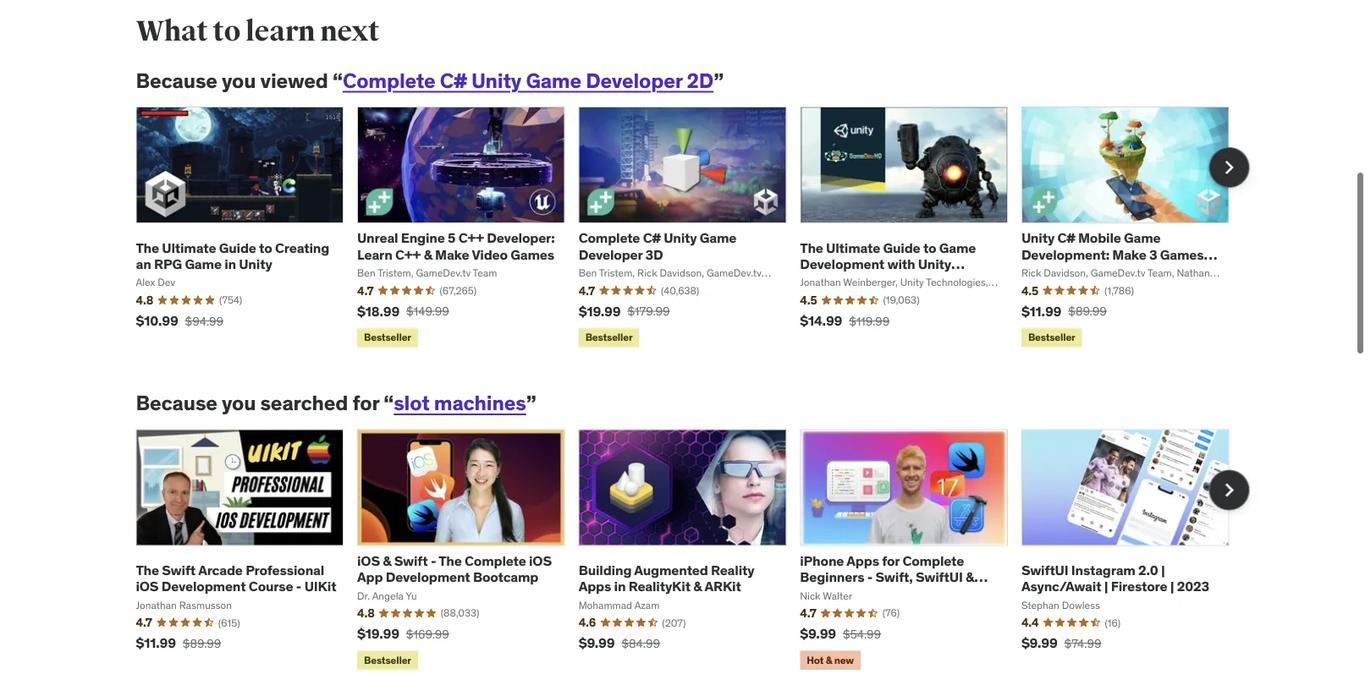 Task type: locate. For each thing, give the bounding box(es) containing it.
developer left 2d
[[586, 68, 683, 93]]

the ultimate guide to creating an rpg game in unity link
[[136, 239, 329, 273]]

developer
[[586, 68, 683, 93], [579, 246, 643, 263]]

scratch
[[1057, 262, 1106, 279]]

ios left building
[[529, 552, 552, 570]]

0 horizontal spatial ios
[[136, 578, 159, 595]]

augmented
[[634, 562, 708, 579]]

0 vertical spatial next image
[[1216, 154, 1243, 181]]

developer inside the complete c# unity game developer 3d
[[579, 246, 643, 263]]

1 horizontal spatial to
[[259, 239, 272, 256]]

0 vertical spatial carousel element
[[136, 107, 1250, 351]]

2 horizontal spatial ios
[[529, 552, 552, 570]]

2 horizontal spatial development
[[800, 255, 885, 273]]

to
[[213, 14, 240, 49], [259, 239, 272, 256], [924, 239, 937, 256]]

ios & swift - the complete ios app development bootcamp link
[[357, 552, 552, 586]]

creating
[[275, 239, 329, 256]]

development left with
[[800, 255, 885, 273]]

professional
[[246, 562, 324, 579]]

1 horizontal spatial guide
[[883, 239, 921, 256]]

1 games from the left
[[511, 246, 554, 263]]

2 games from the left
[[1160, 246, 1204, 263]]

- inside ios & swift - the complete ios app development bootcamp
[[431, 552, 436, 570]]

swiftui right swift,
[[916, 569, 963, 586]]

guide inside the ultimate guide to game development with unity (official)
[[883, 239, 921, 256]]

make inside "unreal engine 5 c++ developer: learn c++ & make video games"
[[435, 246, 469, 263]]

2 horizontal spatial c#
[[1058, 230, 1076, 247]]

2023
[[1177, 578, 1210, 595]]

2d
[[687, 68, 714, 93]]

you for searched
[[222, 391, 256, 416]]

swift left arcade
[[162, 562, 196, 579]]

the ultimate guide to creating an rpg game in unity
[[136, 239, 329, 273]]

in inside building augmented reality apps in realitykit & arkit
[[614, 578, 626, 595]]

ios
[[357, 552, 380, 570], [529, 552, 552, 570], [136, 578, 159, 595]]

c# inside unity c# mobile game development: make 3 games from scratch
[[1058, 230, 1076, 247]]

0 horizontal spatial development
[[161, 578, 246, 595]]

1 vertical spatial "
[[384, 391, 394, 416]]

2 guide from the left
[[883, 239, 921, 256]]

c++
[[459, 230, 484, 247], [395, 246, 421, 263]]

c# inside the complete c# unity game developer 3d
[[643, 230, 661, 247]]

0 horizontal spatial in
[[225, 255, 236, 273]]

1 vertical spatial carousel element
[[136, 429, 1250, 674]]

c# for complete
[[643, 230, 661, 247]]

searched
[[260, 391, 348, 416]]

-
[[431, 552, 436, 570], [868, 569, 873, 586], [296, 578, 302, 595]]

unity inside the 'the ultimate guide to creating an rpg game in unity'
[[239, 255, 272, 273]]

" right searched
[[384, 391, 394, 416]]

make left 3
[[1113, 246, 1147, 263]]

swiftui left instagram
[[1022, 562, 1069, 579]]

1 horizontal spatial swift
[[394, 552, 428, 570]]

the inside the ultimate guide to game development with unity (official)
[[800, 239, 824, 256]]

development inside the swift arcade professional ios development course - uikit
[[161, 578, 246, 595]]

guide inside the 'the ultimate guide to creating an rpg game in unity'
[[219, 239, 256, 256]]

to right with
[[924, 239, 937, 256]]

2 ultimate from the left
[[826, 239, 881, 256]]

swift,
[[876, 569, 913, 586]]

1 horizontal spatial make
[[1113, 246, 1147, 263]]

games right video
[[511, 246, 554, 263]]

for
[[353, 391, 379, 416], [882, 552, 900, 570]]

c#
[[440, 68, 467, 93], [643, 230, 661, 247], [1058, 230, 1076, 247]]

game
[[526, 68, 582, 93], [700, 230, 737, 247], [1124, 230, 1161, 247], [939, 239, 976, 256], [185, 255, 222, 273]]

0 vertical spatial for
[[353, 391, 379, 416]]

1 vertical spatial in
[[614, 578, 626, 595]]

2 because from the top
[[136, 391, 217, 416]]

games inside unity c# mobile game development: make 3 games from scratch
[[1160, 246, 1204, 263]]

ultimate inside the 'the ultimate guide to creating an rpg game in unity'
[[162, 239, 216, 256]]

1 horizontal spatial ios
[[357, 552, 380, 570]]

because you viewed " complete c# unity game developer 2d "
[[136, 68, 724, 93]]

to left creating
[[259, 239, 272, 256]]

1 vertical spatial because
[[136, 391, 217, 416]]

to left learn
[[213, 14, 240, 49]]

" right viewed at the top left
[[333, 68, 343, 93]]

guide for unity
[[883, 239, 921, 256]]

ios & swift - the complete ios app development bootcamp
[[357, 552, 552, 586]]

0 horizontal spatial make
[[435, 246, 469, 263]]

0 horizontal spatial "
[[526, 391, 536, 416]]

1 vertical spatial you
[[222, 391, 256, 416]]

carousel element for because you viewed " complete c# unity game developer 2d "
[[136, 107, 1250, 351]]

game inside the complete c# unity game developer 3d
[[700, 230, 737, 247]]

to for in
[[259, 239, 272, 256]]

next image
[[1216, 154, 1243, 181], [1216, 477, 1243, 504]]

c++ right learn
[[395, 246, 421, 263]]

apps left the realitykit
[[579, 578, 611, 595]]

guide
[[219, 239, 256, 256], [883, 239, 921, 256]]

1 vertical spatial for
[[882, 552, 900, 570]]

swift inside the swift arcade professional ios development course - uikit
[[162, 562, 196, 579]]

because for because you searched for " slot machines "
[[136, 391, 217, 416]]

0 vertical spatial "
[[333, 68, 343, 93]]

carousel element containing unreal engine 5 c++ developer: learn c++ & make video games
[[136, 107, 1250, 351]]

0 horizontal spatial ultimate
[[162, 239, 216, 256]]

ios right professional
[[357, 552, 380, 570]]

1 next image from the top
[[1216, 154, 1243, 181]]

- left 'uikit'
[[296, 578, 302, 595]]

apps right 'iphone' on the bottom of the page
[[847, 552, 879, 570]]

(official)
[[800, 272, 855, 289]]

0 horizontal spatial swift
[[162, 562, 196, 579]]

1 vertical spatial developer
[[579, 246, 643, 263]]

for right beginners
[[882, 552, 900, 570]]

because you searched for " slot machines "
[[136, 391, 536, 416]]

1 horizontal spatial "
[[714, 68, 724, 93]]

in left the realitykit
[[614, 578, 626, 595]]

1 carousel element from the top
[[136, 107, 1250, 351]]

swiftui
[[1022, 562, 1069, 579], [916, 569, 963, 586]]

ios inside the swift arcade professional ios development course - uikit
[[136, 578, 159, 595]]

unreal
[[357, 230, 398, 247]]

swift
[[394, 552, 428, 570], [162, 562, 196, 579]]

swift right app
[[394, 552, 428, 570]]

1 because from the top
[[136, 68, 217, 93]]

carousel element
[[136, 107, 1250, 351], [136, 429, 1250, 674]]

1 horizontal spatial for
[[882, 552, 900, 570]]

|
[[1161, 562, 1165, 579], [1105, 578, 1109, 595], [1171, 578, 1175, 595]]

unity
[[471, 68, 522, 93], [664, 230, 697, 247], [1022, 230, 1055, 247], [239, 255, 272, 273], [918, 255, 952, 273]]

development inside ios & swift - the complete ios app development bootcamp
[[386, 569, 470, 586]]

- inside iphone apps for complete beginners - swift, swiftui & ios17
[[868, 569, 873, 586]]

next
[[320, 14, 379, 49]]

development inside the ultimate guide to game development with unity (official)
[[800, 255, 885, 273]]

| left firestore
[[1105, 578, 1109, 595]]

rpg
[[154, 255, 182, 273]]

1 horizontal spatial development
[[386, 569, 470, 586]]

apps
[[847, 552, 879, 570], [579, 578, 611, 595]]

games
[[511, 246, 554, 263], [1160, 246, 1204, 263]]

complete
[[343, 68, 436, 93], [579, 230, 640, 247], [465, 552, 526, 570], [903, 552, 964, 570]]

unreal engine 5 c++ developer: learn c++ & make video games
[[357, 230, 555, 263]]

for left slot
[[353, 391, 379, 416]]

to inside the 'the ultimate guide to creating an rpg game in unity'
[[259, 239, 272, 256]]

building
[[579, 562, 632, 579]]

ultimate for rpg
[[162, 239, 216, 256]]

you for viewed
[[222, 68, 256, 93]]

the inside the swift arcade professional ios development course - uikit
[[136, 562, 159, 579]]

1 horizontal spatial games
[[1160, 246, 1204, 263]]

game inside the ultimate guide to game development with unity (official)
[[939, 239, 976, 256]]

2 horizontal spatial to
[[924, 239, 937, 256]]

you left searched
[[222, 391, 256, 416]]

2 carousel element from the top
[[136, 429, 1250, 674]]

ultimate right an on the top left
[[162, 239, 216, 256]]

you down "what to learn next"
[[222, 68, 256, 93]]

1 vertical spatial apps
[[579, 578, 611, 595]]

1 vertical spatial next image
[[1216, 477, 1243, 504]]

development left course
[[161, 578, 246, 595]]

0 vertical spatial in
[[225, 255, 236, 273]]

because
[[136, 68, 217, 93], [136, 391, 217, 416]]

1 horizontal spatial apps
[[847, 552, 879, 570]]

for inside iphone apps for complete beginners - swift, swiftui & ios17
[[882, 552, 900, 570]]

1 horizontal spatial ultimate
[[826, 239, 881, 256]]

ultimate inside the ultimate guide to game development with unity (official)
[[826, 239, 881, 256]]

0 horizontal spatial guide
[[219, 239, 256, 256]]

iphone apps for complete beginners - swift, swiftui & ios17
[[800, 552, 975, 602]]

swift inside ios & swift - the complete ios app development bootcamp
[[394, 552, 428, 570]]

next image for because you viewed " complete c# unity game developer 2d "
[[1216, 154, 1243, 181]]

"
[[714, 68, 724, 93], [526, 391, 536, 416]]

mobile
[[1079, 230, 1121, 247]]

complete c# unity game developer 3d link
[[579, 230, 737, 263]]

0 horizontal spatial -
[[296, 578, 302, 595]]

complete inside ios & swift - the complete ios app development bootcamp
[[465, 552, 526, 570]]

ios left arcade
[[136, 578, 159, 595]]

0 vertical spatial apps
[[847, 552, 879, 570]]

2 you from the top
[[222, 391, 256, 416]]

engine
[[401, 230, 445, 247]]

development:
[[1022, 246, 1110, 263]]

the for the swift arcade professional ios development course - uikit
[[136, 562, 159, 579]]

1 horizontal spatial swiftui
[[1022, 562, 1069, 579]]

building augmented reality apps in realitykit & arkit
[[579, 562, 755, 595]]

in
[[225, 255, 236, 273], [614, 578, 626, 595]]

in inside the 'the ultimate guide to creating an rpg game in unity'
[[225, 255, 236, 273]]

0 vertical spatial because
[[136, 68, 217, 93]]

0 horizontal spatial games
[[511, 246, 554, 263]]

ultimate
[[162, 239, 216, 256], [826, 239, 881, 256]]

you
[[222, 68, 256, 93], [222, 391, 256, 416]]

make left video
[[435, 246, 469, 263]]

development right app
[[386, 569, 470, 586]]

- left swift,
[[868, 569, 873, 586]]

unity inside the complete c# unity game developer 3d
[[664, 230, 697, 247]]

the
[[136, 239, 159, 256], [800, 239, 824, 256], [439, 552, 462, 570], [136, 562, 159, 579]]

3
[[1150, 246, 1158, 263]]

&
[[424, 246, 432, 263], [383, 552, 391, 570], [966, 569, 975, 586], [694, 578, 702, 595]]

to for (official)
[[924, 239, 937, 256]]

to inside the ultimate guide to game development with unity (official)
[[924, 239, 937, 256]]

swiftui instagram 2.0 | async/await | firestore | 2023
[[1022, 562, 1210, 595]]

swiftui instagram 2.0 | async/await | firestore | 2023 link
[[1022, 562, 1210, 595]]

make
[[435, 246, 469, 263], [1113, 246, 1147, 263]]

0 horizontal spatial apps
[[579, 578, 611, 595]]

- right app
[[431, 552, 436, 570]]

app
[[357, 569, 383, 586]]

apps inside building augmented reality apps in realitykit & arkit
[[579, 578, 611, 595]]

carousel element containing ios & swift - the complete ios app development bootcamp
[[136, 429, 1250, 674]]

1 horizontal spatial |
[[1161, 562, 1165, 579]]

1 guide from the left
[[219, 239, 256, 256]]

games right 3
[[1160, 246, 1204, 263]]

2 make from the left
[[1113, 246, 1147, 263]]

developer left 3d
[[579, 246, 643, 263]]

0 vertical spatial you
[[222, 68, 256, 93]]

& inside iphone apps for complete beginners - swift, swiftui & ios17
[[966, 569, 975, 586]]

1 you from the top
[[222, 68, 256, 93]]

development
[[800, 255, 885, 273], [386, 569, 470, 586], [161, 578, 246, 595]]

2 next image from the top
[[1216, 477, 1243, 504]]

1 horizontal spatial -
[[431, 552, 436, 570]]

what to learn next
[[136, 14, 379, 49]]

| right 2.0
[[1161, 562, 1165, 579]]

"
[[333, 68, 343, 93], [384, 391, 394, 416]]

0 horizontal spatial swiftui
[[916, 569, 963, 586]]

complete c# unity game developer 3d
[[579, 230, 737, 263]]

in right rpg
[[225, 255, 236, 273]]

2 horizontal spatial -
[[868, 569, 873, 586]]

1 horizontal spatial in
[[614, 578, 626, 595]]

| left '2023'
[[1171, 578, 1175, 595]]

because for because you viewed " complete c# unity game developer 2d "
[[136, 68, 217, 93]]

1 horizontal spatial "
[[384, 391, 394, 416]]

arcade
[[198, 562, 243, 579]]

1 horizontal spatial c#
[[643, 230, 661, 247]]

3d
[[646, 246, 663, 263]]

complete c# unity game developer 2d link
[[343, 68, 714, 93]]

game inside unity c# mobile game development: make 3 games from scratch
[[1124, 230, 1161, 247]]

1 ultimate from the left
[[162, 239, 216, 256]]

& inside ios & swift - the complete ios app development bootcamp
[[383, 552, 391, 570]]

ultimate up (official)
[[826, 239, 881, 256]]

learn
[[357, 246, 392, 263]]

1 make from the left
[[435, 246, 469, 263]]

c++ right 5
[[459, 230, 484, 247]]

games inside "unreal engine 5 c++ developer: learn c++ & make video games"
[[511, 246, 554, 263]]

the inside the 'the ultimate guide to creating an rpg game in unity'
[[136, 239, 159, 256]]

0 vertical spatial "
[[714, 68, 724, 93]]



Task type: vqa. For each thing, say whether or not it's contained in the screenshot.
'for' to the left
yes



Task type: describe. For each thing, give the bounding box(es) containing it.
make inside unity c# mobile game development: make 3 games from scratch
[[1113, 246, 1147, 263]]

bootcamp
[[473, 569, 539, 586]]

unity c# mobile game development: make 3 games from scratch link
[[1022, 230, 1218, 279]]

uikit
[[304, 578, 336, 595]]

the swift arcade professional ios development course - uikit
[[136, 562, 336, 595]]

unity inside unity c# mobile game development: make 3 games from scratch
[[1022, 230, 1055, 247]]

firestore
[[1111, 578, 1168, 595]]

unreal engine 5 c++ developer: learn c++ & make video games link
[[357, 230, 555, 263]]

the inside ios & swift - the complete ios app development bootcamp
[[439, 552, 462, 570]]

development for uikit
[[161, 578, 246, 595]]

- inside the swift arcade professional ios development course - uikit
[[296, 578, 302, 595]]

& inside building augmented reality apps in realitykit & arkit
[[694, 578, 702, 595]]

instagram
[[1072, 562, 1136, 579]]

video
[[472, 246, 508, 263]]

c# for unity
[[1058, 230, 1076, 247]]

ultimate for with
[[826, 239, 881, 256]]

& inside "unreal engine 5 c++ developer: learn c++ & make video games"
[[424, 246, 432, 263]]

the swift arcade professional ios development course - uikit link
[[136, 562, 336, 595]]

apps inside iphone apps for complete beginners - swift, swiftui & ios17
[[847, 552, 879, 570]]

5
[[448, 230, 456, 247]]

swiftui inside iphone apps for complete beginners - swift, swiftui & ios17
[[916, 569, 963, 586]]

slot machines link
[[394, 391, 526, 416]]

game inside the 'the ultimate guide to creating an rpg game in unity'
[[185, 255, 222, 273]]

with
[[888, 255, 916, 273]]

course
[[249, 578, 293, 595]]

the for the ultimate guide to game development with unity (official)
[[800, 239, 824, 256]]

unity c# mobile game development: make 3 games from scratch
[[1022, 230, 1204, 279]]

next image for because you searched for " slot machines "
[[1216, 477, 1243, 504]]

1 horizontal spatial c++
[[459, 230, 484, 247]]

iphone apps for complete beginners - swift, swiftui & ios17 link
[[800, 552, 988, 602]]

0 vertical spatial developer
[[586, 68, 683, 93]]

the ultimate guide to game development with unity (official) link
[[800, 239, 976, 289]]

machines
[[434, 391, 526, 416]]

0 horizontal spatial to
[[213, 14, 240, 49]]

iphone
[[800, 552, 844, 570]]

0 horizontal spatial for
[[353, 391, 379, 416]]

viewed
[[260, 68, 328, 93]]

2 horizontal spatial |
[[1171, 578, 1175, 595]]

realitykit
[[629, 578, 691, 595]]

development for (official)
[[800, 255, 885, 273]]

arkit
[[705, 578, 741, 595]]

slot
[[394, 391, 430, 416]]

beginners
[[800, 569, 865, 586]]

ios17
[[800, 585, 836, 602]]

building augmented reality apps in realitykit & arkit link
[[579, 562, 755, 595]]

complete inside iphone apps for complete beginners - swift, swiftui & ios17
[[903, 552, 964, 570]]

async/await
[[1022, 578, 1102, 595]]

the for the ultimate guide to creating an rpg game in unity
[[136, 239, 159, 256]]

an
[[136, 255, 151, 273]]

the ultimate guide to game development with unity (official)
[[800, 239, 976, 289]]

learn
[[245, 14, 315, 49]]

complete inside the complete c# unity game developer 3d
[[579, 230, 640, 247]]

swiftui inside "swiftui instagram 2.0 | async/await | firestore | 2023"
[[1022, 562, 1069, 579]]

carousel element for because you searched for " slot machines "
[[136, 429, 1250, 674]]

from
[[1022, 262, 1054, 279]]

1 vertical spatial "
[[526, 391, 536, 416]]

0 horizontal spatial |
[[1105, 578, 1109, 595]]

0 horizontal spatial c#
[[440, 68, 467, 93]]

what
[[136, 14, 208, 49]]

reality
[[711, 562, 755, 579]]

guide for game
[[219, 239, 256, 256]]

0 horizontal spatial c++
[[395, 246, 421, 263]]

unity inside the ultimate guide to game development with unity (official)
[[918, 255, 952, 273]]

2.0
[[1139, 562, 1159, 579]]

developer:
[[487, 230, 555, 247]]

0 horizontal spatial "
[[333, 68, 343, 93]]



